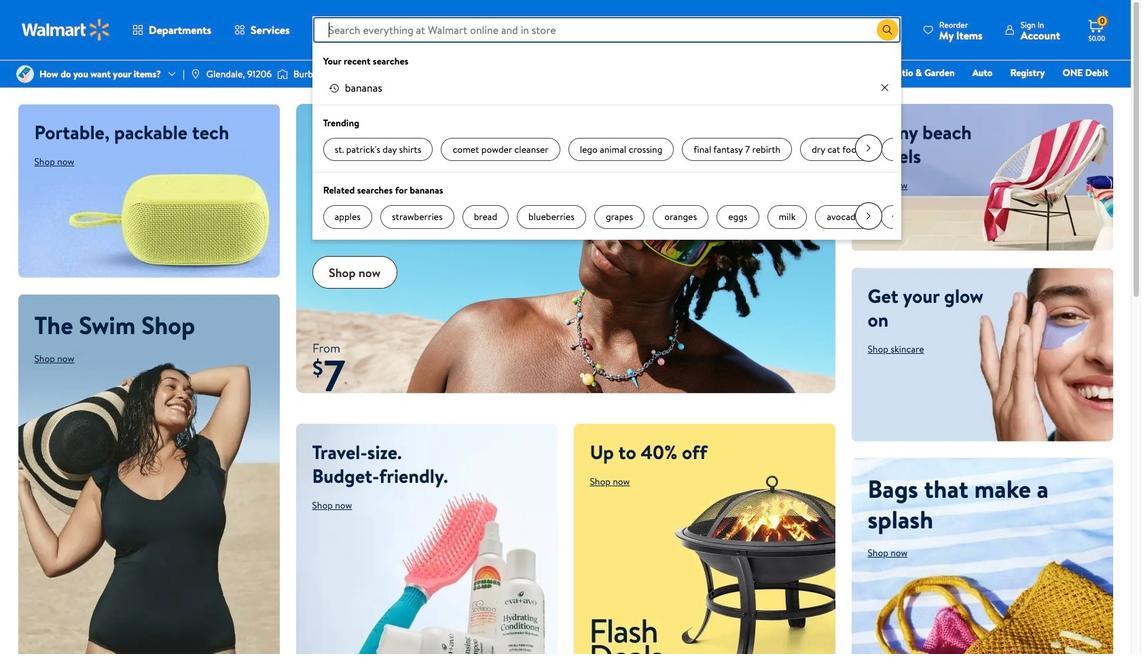 Task type: vqa. For each thing, say whether or not it's contained in the screenshot.
Clear search field text image at right
yes



Task type: locate. For each thing, give the bounding box(es) containing it.
clear query image
[[880, 82, 891, 93]]

 image
[[16, 65, 34, 83], [190, 69, 201, 80]]

Search search field
[[312, 16, 902, 43]]

Walmart Site-Wide search field
[[312, 16, 963, 240]]

clear search field text image
[[861, 24, 872, 35]]

 image
[[277, 67, 288, 81]]

walmart image
[[22, 19, 110, 41]]

list box
[[312, 54, 963, 234]]

1 horizontal spatial  image
[[190, 69, 201, 80]]

related searches for bananas group
[[312, 172, 934, 234]]

group
[[312, 54, 902, 105]]



Task type: describe. For each thing, give the bounding box(es) containing it.
0 horizontal spatial  image
[[16, 65, 34, 83]]

next slide of list image
[[855, 135, 883, 162]]

trending element
[[318, 133, 963, 164]]

related searches for bananas element
[[318, 200, 934, 231]]

trending group
[[312, 105, 963, 167]]

next slide of list image
[[855, 202, 883, 229]]

search icon image
[[883, 24, 893, 35]]



